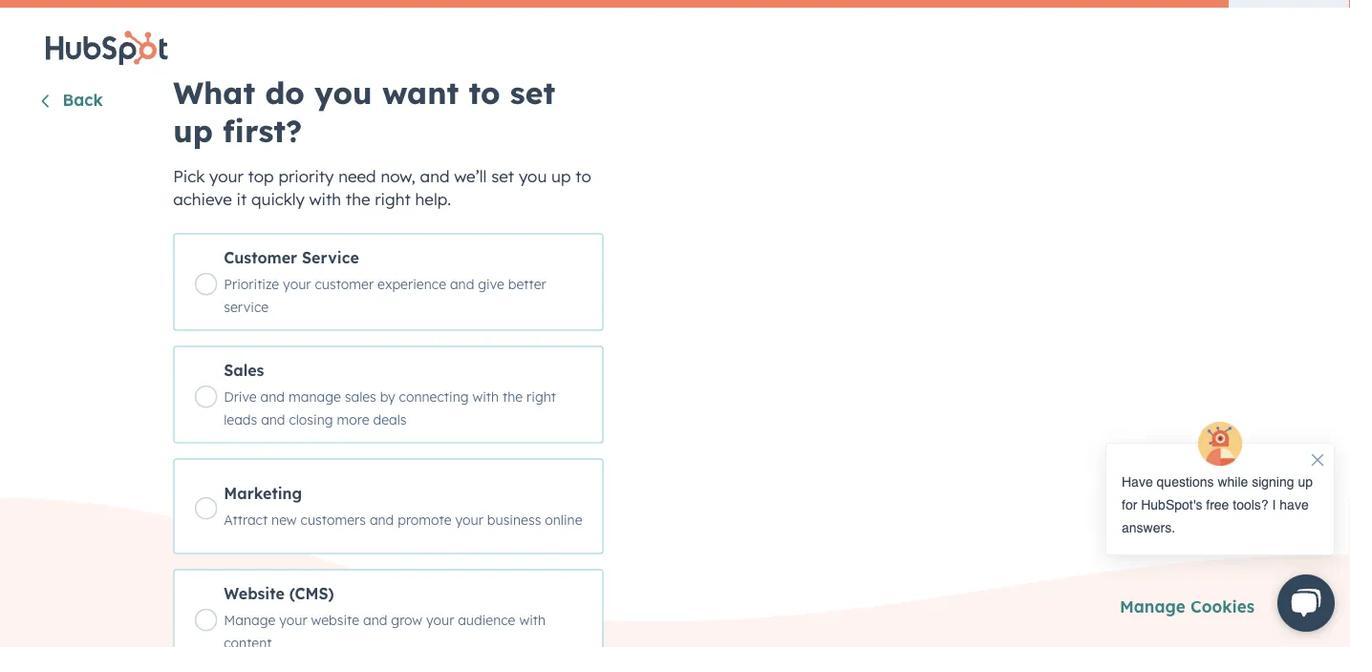 Task type: vqa. For each thing, say whether or not it's contained in the screenshot.
modules,
no



Task type: locate. For each thing, give the bounding box(es) containing it.
more
[[337, 411, 369, 428]]

the inside sales drive and manage sales by connecting with the right leads and closing more deals
[[503, 388, 523, 405]]

1 vertical spatial with
[[472, 388, 499, 405]]

sales drive and manage sales by connecting with the right leads and closing more deals
[[224, 361, 556, 428]]

to inside what do you want to set up first?
[[469, 73, 500, 111]]

1 vertical spatial to
[[575, 166, 591, 186]]

right inside sales drive and manage sales by connecting with the right leads and closing more deals
[[527, 388, 556, 405]]

audience
[[458, 612, 515, 629]]

up right we'll
[[551, 166, 571, 186]]

by
[[380, 388, 395, 405]]

2 vertical spatial with
[[519, 612, 546, 629]]

your down service
[[283, 276, 311, 292]]

with down priority
[[309, 189, 341, 209]]

website (cms) manage your website and grow your audience with content
[[224, 584, 546, 648]]

0 horizontal spatial up
[[173, 111, 213, 150]]

pick your top priority need now, and we'll set you up to achieve it quickly with the right help.
[[173, 166, 591, 209]]

with right connecting at the bottom left of the page
[[472, 388, 499, 405]]

manage inside website (cms) manage your website and grow your audience with content
[[224, 612, 276, 629]]

your
[[209, 166, 243, 186], [283, 276, 311, 292], [455, 512, 483, 528], [279, 612, 307, 629], [426, 612, 454, 629]]

to inside pick your top priority need now, and we'll set you up to achieve it quickly with the right help.
[[575, 166, 591, 186]]

0 horizontal spatial the
[[346, 189, 370, 209]]

grow
[[391, 612, 422, 629]]

with inside website (cms) manage your website and grow your audience with content
[[519, 612, 546, 629]]

1 horizontal spatial up
[[551, 166, 571, 186]]

back button
[[38, 89, 103, 113]]

service
[[302, 248, 359, 267]]

and inside "marketing attract new customers and promote your business online"
[[370, 512, 394, 528]]

with right the audience
[[519, 612, 546, 629]]

manage
[[1120, 597, 1186, 618], [224, 612, 276, 629]]

your right grow
[[426, 612, 454, 629]]

manage up content
[[224, 612, 276, 629]]

None radio
[[173, 570, 603, 648]]

hubspot image
[[46, 31, 168, 66]]

0 vertical spatial you
[[314, 73, 372, 111]]

you right we'll
[[519, 166, 547, 186]]

0 horizontal spatial with
[[309, 189, 341, 209]]

0 horizontal spatial you
[[314, 73, 372, 111]]

manage left cookies
[[1120, 597, 1186, 618]]

0 horizontal spatial right
[[375, 189, 411, 209]]

with
[[309, 189, 341, 209], [472, 388, 499, 405], [519, 612, 546, 629]]

1 horizontal spatial to
[[575, 166, 591, 186]]

and inside pick your top priority need now, and we'll set you up to achieve it quickly with the right help.
[[420, 166, 450, 186]]

0 horizontal spatial to
[[469, 73, 500, 111]]

1 vertical spatial you
[[519, 166, 547, 186]]

you
[[314, 73, 372, 111], [519, 166, 547, 186]]

experience
[[377, 276, 446, 292]]

0 vertical spatial up
[[173, 111, 213, 150]]

0 horizontal spatial manage
[[224, 612, 276, 629]]

you inside pick your top priority need now, and we'll set you up to achieve it quickly with the right help.
[[519, 166, 547, 186]]

give
[[478, 276, 504, 292]]

1 vertical spatial right
[[527, 388, 556, 405]]

manage cookies link
[[1120, 597, 1255, 618]]

1 horizontal spatial you
[[519, 166, 547, 186]]

quickly
[[251, 189, 305, 209]]

and left grow
[[363, 612, 387, 629]]

1 horizontal spatial with
[[472, 388, 499, 405]]

your inside customer service prioritize your customer experience and give better service
[[283, 276, 311, 292]]

with inside sales drive and manage sales by connecting with the right leads and closing more deals
[[472, 388, 499, 405]]

manage cookies
[[1120, 597, 1255, 618]]

you right do
[[314, 73, 372, 111]]

and up help.
[[420, 166, 450, 186]]

set inside pick your top priority need now, and we'll set you up to achieve it quickly with the right help.
[[491, 166, 514, 186]]

your inside pick your top priority need now, and we'll set you up to achieve it quickly with the right help.
[[209, 166, 243, 186]]

0 vertical spatial to
[[469, 73, 500, 111]]

0 vertical spatial the
[[346, 189, 370, 209]]

customers
[[301, 512, 366, 528]]

1 vertical spatial the
[[503, 388, 523, 405]]

want
[[382, 73, 459, 111]]

your right the promote
[[455, 512, 483, 528]]

and
[[420, 166, 450, 186], [450, 276, 474, 292], [260, 388, 285, 405], [261, 411, 285, 428], [370, 512, 394, 528], [363, 612, 387, 629]]

the right connecting at the bottom left of the page
[[503, 388, 523, 405]]

2 horizontal spatial with
[[519, 612, 546, 629]]

up up pick
[[173, 111, 213, 150]]

customer service prioritize your customer experience and give better service
[[224, 248, 546, 315]]

up
[[173, 111, 213, 150], [551, 166, 571, 186]]

now,
[[381, 166, 416, 186]]

the down need
[[346, 189, 370, 209]]

0 vertical spatial right
[[375, 189, 411, 209]]

your up it at the top left of page
[[209, 166, 243, 186]]

pick
[[173, 166, 205, 186]]

1 vertical spatial set
[[491, 166, 514, 186]]

up inside what do you want to set up first?
[[173, 111, 213, 150]]

1 horizontal spatial right
[[527, 388, 556, 405]]

do
[[265, 73, 305, 111]]

None radio
[[173, 234, 603, 331], [173, 346, 603, 444], [173, 459, 603, 555], [173, 234, 603, 331], [173, 346, 603, 444], [173, 459, 603, 555]]

marketing
[[224, 484, 302, 503]]

set
[[510, 73, 555, 111], [491, 166, 514, 186]]

deals
[[373, 411, 407, 428]]

you inside what do you want to set up first?
[[314, 73, 372, 111]]

better
[[508, 276, 546, 292]]

right
[[375, 189, 411, 209], [527, 388, 556, 405]]

0 vertical spatial set
[[510, 73, 555, 111]]

and left the promote
[[370, 512, 394, 528]]

new
[[271, 512, 297, 528]]

0 vertical spatial with
[[309, 189, 341, 209]]

1 horizontal spatial the
[[503, 388, 523, 405]]

to
[[469, 73, 500, 111], [575, 166, 591, 186]]

1 vertical spatial up
[[551, 166, 571, 186]]

sales
[[345, 388, 376, 405]]

service
[[224, 299, 269, 315]]

the
[[346, 189, 370, 209], [503, 388, 523, 405]]

and left give
[[450, 276, 474, 292]]



Task type: describe. For each thing, give the bounding box(es) containing it.
step 10 of 10 progress bar
[[0, 0, 1229, 8]]

what
[[173, 73, 255, 111]]

attract
[[224, 512, 268, 528]]

up inside pick your top priority need now, and we'll set you up to achieve it quickly with the right help.
[[551, 166, 571, 186]]

set inside what do you want to set up first?
[[510, 73, 555, 111]]

website
[[224, 584, 285, 603]]

customer
[[224, 248, 297, 267]]

achieve
[[173, 189, 232, 209]]

none radio containing website (cms)
[[173, 570, 603, 648]]

marketing attract new customers and promote your business online
[[224, 484, 582, 528]]

your down (cms)
[[279, 612, 307, 629]]

back
[[63, 89, 103, 110]]

and inside website (cms) manage your website and grow your audience with content
[[363, 612, 387, 629]]

1 horizontal spatial manage
[[1120, 597, 1186, 618]]

online
[[545, 512, 582, 528]]

and right the 'leads'
[[261, 411, 285, 428]]

need
[[338, 166, 376, 186]]

cookies
[[1191, 597, 1255, 618]]

chat widget region
[[1086, 420, 1350, 648]]

with inside pick your top priority need now, and we'll set you up to achieve it quickly with the right help.
[[309, 189, 341, 209]]

it
[[237, 189, 247, 209]]

content
[[224, 635, 272, 648]]

help.
[[415, 189, 451, 209]]

website
[[311, 612, 359, 629]]

prioritize
[[224, 276, 279, 292]]

promote
[[398, 512, 452, 528]]

closing
[[289, 411, 333, 428]]

sales
[[224, 361, 264, 380]]

the inside pick your top priority need now, and we'll set you up to achieve it quickly with the right help.
[[346, 189, 370, 209]]

right inside pick your top priority need now, and we'll set you up to achieve it quickly with the right help.
[[375, 189, 411, 209]]

your inside "marketing attract new customers and promote your business online"
[[455, 512, 483, 528]]

leads
[[224, 411, 257, 428]]

and inside customer service prioritize your customer experience and give better service
[[450, 276, 474, 292]]

first?
[[223, 111, 302, 150]]

connecting
[[399, 388, 469, 405]]

we'll
[[454, 166, 487, 186]]

what do you want to set up first?
[[173, 73, 555, 150]]

manage
[[289, 388, 341, 405]]

drive
[[224, 388, 257, 405]]

(cms)
[[289, 584, 334, 603]]

business
[[487, 512, 541, 528]]

top
[[248, 166, 274, 186]]

priority
[[278, 166, 334, 186]]

customer
[[315, 276, 374, 292]]

and right drive
[[260, 388, 285, 405]]



